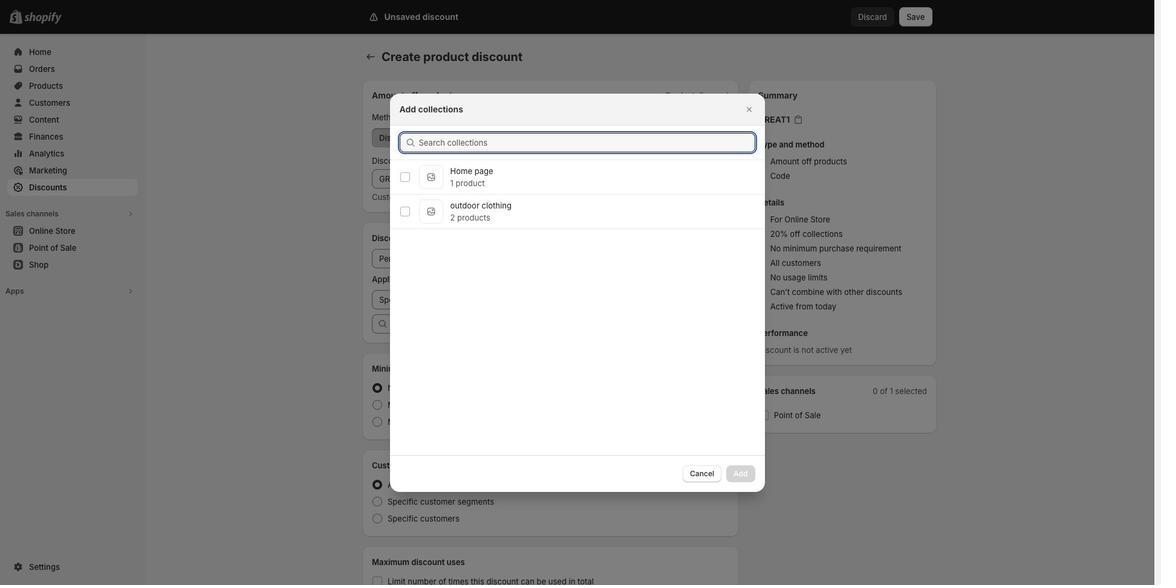 Task type: locate. For each thing, give the bounding box(es) containing it.
shopify image
[[24, 12, 62, 24]]

dialog
[[0, 94, 1155, 492]]



Task type: describe. For each thing, give the bounding box(es) containing it.
Search collections text field
[[419, 133, 756, 152]]



Task type: vqa. For each thing, say whether or not it's contained in the screenshot.
Tab List
no



